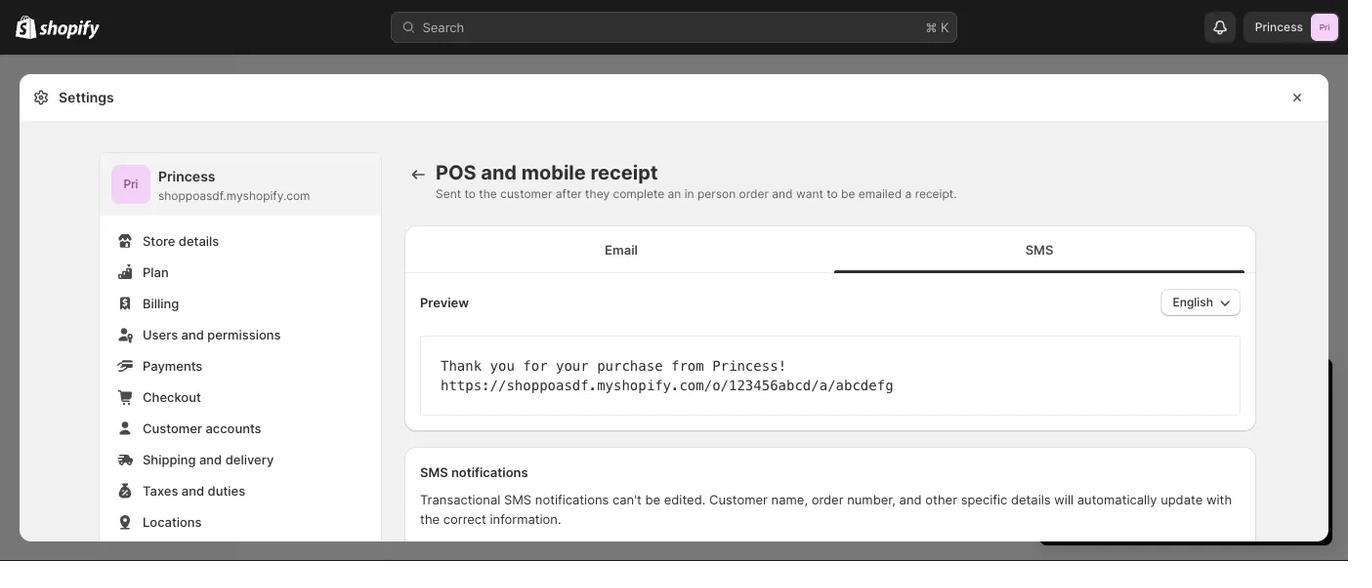 Task type: locate. For each thing, give the bounding box(es) containing it.
1 horizontal spatial order
[[811, 492, 844, 507]]

the left correct
[[420, 512, 440, 527]]

your up features
[[1281, 450, 1308, 465]]

1 horizontal spatial a
[[1119, 411, 1126, 426]]

your left trial
[[1170, 376, 1211, 400]]

order right name, on the right bottom of page
[[811, 492, 844, 507]]

0 vertical spatial notifications
[[451, 465, 528, 480]]

automatically
[[1077, 492, 1157, 507]]

notifications up "information."
[[535, 492, 609, 507]]

shop settings menu element
[[100, 153, 381, 562]]

and right users
[[181, 327, 204, 342]]

will
[[1054, 492, 1074, 507]]

other
[[925, 492, 957, 507]]

a inside switch to a paid plan and get: first 3 months for $1/month to customize your online store and add bonus features
[[1119, 411, 1126, 426]]

shoppoasdf.myshopify.com
[[158, 189, 310, 203]]

0 vertical spatial plan
[[1159, 411, 1184, 426]]

1 horizontal spatial notifications
[[535, 492, 609, 507]]

pos and mobile receipt sent to the customer after they complete an in person order and want to be emailed a receipt.
[[436, 161, 957, 201]]

1 horizontal spatial customer
[[709, 492, 768, 507]]

pick your plan link
[[1059, 499, 1313, 527]]

a left receipt.
[[905, 187, 912, 201]]

in inside pos and mobile receipt sent to the customer after they complete an in person order and want to be emailed a receipt.
[[685, 187, 694, 201]]

0 horizontal spatial sms
[[420, 465, 448, 480]]

0 horizontal spatial in
[[685, 187, 694, 201]]

details right store
[[179, 233, 219, 249]]

tab list
[[412, 226, 1248, 274]]

0 horizontal spatial order
[[739, 187, 769, 201]]

0 horizontal spatial the
[[420, 512, 440, 527]]

taxes and duties link
[[111, 478, 369, 505]]

notifications inside transactional sms notifications can't be edited. customer name, order number, and other specific details will automatically update with the correct information.
[[535, 492, 609, 507]]

1 horizontal spatial the
[[479, 187, 497, 201]]

email button
[[412, 227, 830, 274]]

your inside switch to a paid plan and get: first 3 months for $1/month to customize your online store and add bonus features
[[1281, 450, 1308, 465]]

transactional
[[420, 492, 501, 507]]

1 vertical spatial for
[[1162, 431, 1179, 446]]

0 horizontal spatial a
[[905, 187, 912, 201]]

2 vertical spatial sms
[[504, 492, 532, 507]]

locations link
[[111, 509, 369, 536]]

order right the person
[[739, 187, 769, 201]]

0 vertical spatial sms
[[1025, 242, 1053, 257]]

0 vertical spatial order
[[739, 187, 769, 201]]

sms
[[1025, 242, 1053, 257], [420, 465, 448, 480], [504, 492, 532, 507]]

⌘
[[926, 20, 937, 35]]

1 vertical spatial plan
[[1201, 506, 1225, 520]]

for inside thank you for your purchase from princess! https://shoppoasdf.myshopify.com/o/123456abcd/a/abcdefg
[[523, 358, 548, 374]]

the left customer on the left of the page
[[479, 187, 497, 201]]

in
[[685, 187, 694, 201], [1148, 376, 1164, 400]]

0 vertical spatial settings
[[59, 89, 114, 106]]

0 horizontal spatial princess
[[158, 169, 215, 185]]

duties
[[208, 484, 245, 499]]

a left paid
[[1119, 411, 1126, 426]]

0 vertical spatial be
[[841, 187, 855, 201]]

your left purchase
[[556, 358, 589, 374]]

store details
[[143, 233, 219, 249]]

and down customer accounts
[[199, 452, 222, 467]]

taxes and duties
[[143, 484, 245, 499]]

1 vertical spatial be
[[645, 492, 660, 507]]

notifications up transactional
[[451, 465, 528, 480]]

an
[[668, 187, 681, 201]]

your right 'pick'
[[1173, 506, 1198, 520]]

add
[[1174, 470, 1197, 485]]

with
[[1206, 492, 1232, 507]]

0 horizontal spatial for
[[523, 358, 548, 374]]

billing link
[[111, 290, 369, 317]]

correct
[[443, 512, 486, 527]]

1 horizontal spatial plan
[[1201, 506, 1225, 520]]

1 vertical spatial in
[[1148, 376, 1164, 400]]

shipping
[[143, 452, 196, 467]]

home link
[[12, 70, 223, 98]]

1 horizontal spatial for
[[1162, 431, 1179, 446]]

princess left princess icon
[[1255, 20, 1303, 34]]

0 horizontal spatial be
[[645, 492, 660, 507]]

pri button
[[111, 165, 150, 204]]

customer
[[143, 421, 202, 436], [709, 492, 768, 507]]

customer left name, on the right bottom of page
[[709, 492, 768, 507]]

sms for sms
[[1025, 242, 1053, 257]]

want
[[796, 187, 823, 201]]

0 vertical spatial for
[[523, 358, 548, 374]]

settings dialog
[[20, 74, 1329, 562]]

to right sent
[[464, 187, 476, 201]]

0 horizontal spatial details
[[179, 233, 219, 249]]

store details link
[[111, 228, 369, 255]]

be right can't
[[645, 492, 660, 507]]

transactional sms notifications can't be edited. customer name, order number, and other specific details will automatically update with the correct information.
[[420, 492, 1232, 527]]

complete
[[613, 187, 665, 201]]

delivery
[[225, 452, 274, 467]]

0 vertical spatial customer
[[143, 421, 202, 436]]

accounts
[[206, 421, 261, 436]]

1 horizontal spatial sms
[[504, 492, 532, 507]]

a inside pos and mobile receipt sent to the customer after they complete an in person order and want to be emailed a receipt.
[[905, 187, 912, 201]]

home
[[47, 76, 83, 91]]

1 vertical spatial the
[[420, 512, 440, 527]]

users and permissions
[[143, 327, 281, 342]]

sms notifications
[[420, 465, 528, 480]]

the inside transactional sms notifications can't be edited. customer name, order number, and other specific details will automatically update with the correct information.
[[420, 512, 440, 527]]

to up "3"
[[1103, 411, 1115, 426]]

princess inside 'princess shoppoasdf.myshopify.com'
[[158, 169, 215, 185]]

customer accounts
[[143, 421, 261, 436]]

0 vertical spatial a
[[905, 187, 912, 201]]

settings link
[[12, 519, 223, 546]]

notifications
[[451, 465, 528, 480], [535, 492, 609, 507]]

in right an
[[685, 187, 694, 201]]

1 horizontal spatial princess
[[1255, 20, 1303, 34]]

bonus
[[1201, 470, 1238, 485]]

princess up shoppoasdf.myshopify.com
[[158, 169, 215, 185]]

sales
[[20, 338, 50, 353]]

1
[[1059, 376, 1068, 400]]

customize
[[1216, 450, 1278, 465]]

tab list containing email
[[412, 226, 1248, 274]]

plan
[[1159, 411, 1184, 426], [1201, 506, 1225, 520]]

princess for princess
[[1255, 20, 1303, 34]]

for right months
[[1162, 431, 1179, 446]]

2 horizontal spatial sms
[[1025, 242, 1053, 257]]

and left other
[[899, 492, 922, 507]]

sms for sms notifications
[[420, 465, 448, 480]]

settings inside dialog
[[59, 89, 114, 106]]

in right left
[[1148, 376, 1164, 400]]

princess!
[[712, 358, 786, 374]]

details left the will
[[1011, 492, 1051, 507]]

1 vertical spatial a
[[1119, 411, 1126, 426]]

plan
[[143, 265, 169, 280]]

princess
[[1255, 20, 1303, 34], [158, 169, 215, 185]]

shipping and delivery
[[143, 452, 274, 467]]

0 horizontal spatial plan
[[1159, 411, 1184, 426]]

and
[[481, 161, 517, 185], [772, 187, 793, 201], [181, 327, 204, 342], [1188, 411, 1210, 426], [199, 452, 222, 467], [1148, 470, 1171, 485], [182, 484, 204, 499], [899, 492, 922, 507]]

the
[[479, 187, 497, 201], [420, 512, 440, 527]]

can't
[[612, 492, 642, 507]]

settings
[[59, 89, 114, 106], [47, 525, 97, 540]]

english button
[[1161, 289, 1241, 317]]

receipt.
[[915, 187, 957, 201]]

0 horizontal spatial customer
[[143, 421, 202, 436]]

1 vertical spatial princess
[[158, 169, 215, 185]]

you
[[490, 358, 515, 374]]

your
[[556, 358, 589, 374], [1170, 376, 1211, 400], [1281, 450, 1308, 465], [1173, 506, 1198, 520]]

1 horizontal spatial be
[[841, 187, 855, 201]]

and left add
[[1148, 470, 1171, 485]]

0 vertical spatial in
[[685, 187, 694, 201]]

and right taxes
[[182, 484, 204, 499]]

1 vertical spatial order
[[811, 492, 844, 507]]

be
[[841, 187, 855, 201], [645, 492, 660, 507]]

1 vertical spatial customer
[[709, 492, 768, 507]]

billing
[[143, 296, 179, 311]]

and inside "users and permissions" link
[[181, 327, 204, 342]]

0 vertical spatial princess
[[1255, 20, 1303, 34]]

0 vertical spatial the
[[479, 187, 497, 201]]

customer inside shop settings menu "element"
[[143, 421, 202, 436]]

sms inside button
[[1025, 242, 1053, 257]]

1 vertical spatial notifications
[[535, 492, 609, 507]]

1 vertical spatial details
[[1011, 492, 1051, 507]]

be left emailed
[[841, 187, 855, 201]]

mobile
[[521, 161, 586, 185]]

switch to a paid plan and get: first 3 months for $1/month to customize your online store and add bonus features
[[1059, 411, 1308, 485]]

1 horizontal spatial in
[[1148, 376, 1164, 400]]

customer down 'checkout' at the bottom of page
[[143, 421, 202, 436]]

taxes
[[143, 484, 178, 499]]

and inside transactional sms notifications can't be edited. customer name, order number, and other specific details will automatically update with the correct information.
[[899, 492, 922, 507]]

order inside transactional sms notifications can't be edited. customer name, order number, and other specific details will automatically update with the correct information.
[[811, 492, 844, 507]]

plan right paid
[[1159, 411, 1184, 426]]

for
[[523, 358, 548, 374], [1162, 431, 1179, 446]]

from
[[671, 358, 704, 374]]

the inside pos and mobile receipt sent to the customer after they complete an in person order and want to be emailed a receipt.
[[479, 187, 497, 201]]

plan down bonus
[[1201, 506, 1225, 520]]

0 vertical spatial details
[[179, 233, 219, 249]]

to right want
[[827, 187, 838, 201]]

details inside shop settings menu "element"
[[179, 233, 219, 249]]

1 horizontal spatial details
[[1011, 492, 1051, 507]]

for right you
[[523, 358, 548, 374]]

1 vertical spatial sms
[[420, 465, 448, 480]]



Task type: vqa. For each thing, say whether or not it's contained in the screenshot.
Mark Name Your Store As Done icon
no



Task type: describe. For each thing, give the bounding box(es) containing it.
and inside shipping and delivery link
[[199, 452, 222, 467]]

preview
[[420, 295, 469, 310]]

specific
[[961, 492, 1007, 507]]

payments link
[[111, 353, 369, 380]]

be inside pos and mobile receipt sent to the customer after they complete an in person order and want to be emailed a receipt.
[[841, 187, 855, 201]]

princess image
[[1311, 14, 1338, 41]]

store
[[143, 233, 175, 249]]

sms button
[[830, 227, 1248, 274]]

to down the "$1/month"
[[1200, 450, 1213, 465]]

checkout
[[143, 390, 201, 405]]

thank
[[441, 358, 482, 374]]

shopify image
[[39, 20, 100, 40]]

get:
[[1214, 411, 1237, 426]]

and up the "$1/month"
[[1188, 411, 1210, 426]]

months
[[1113, 431, 1158, 446]]

order inside pos and mobile receipt sent to the customer after they complete an in person order and want to be emailed a receipt.
[[739, 187, 769, 201]]

left
[[1113, 376, 1143, 400]]

and inside the taxes and duties 'link'
[[182, 484, 204, 499]]

pick
[[1147, 506, 1170, 520]]

your inside thank you for your purchase from princess! https://shoppoasdf.myshopify.com/o/123456abcd/a/abcdefg
[[556, 358, 589, 374]]

1 vertical spatial settings
[[47, 525, 97, 540]]

switch
[[1059, 411, 1100, 426]]

online
[[1075, 470, 1110, 485]]

they
[[585, 187, 610, 201]]

and left want
[[772, 187, 793, 201]]

tab list inside the settings dialog
[[412, 226, 1248, 274]]

pick your plan
[[1147, 506, 1225, 520]]

person
[[698, 187, 736, 201]]

search
[[423, 20, 464, 35]]

https://shoppoasdf.myshopify.com/o/123456abcd/a/abcdefg
[[441, 378, 893, 394]]

receipt
[[590, 161, 658, 185]]

day
[[1074, 376, 1107, 400]]

sales channels
[[20, 338, 105, 353]]

thank you for your purchase from princess! https://shoppoasdf.myshopify.com/o/123456abcd/a/abcdefg
[[441, 358, 893, 394]]

name,
[[771, 492, 808, 507]]

permissions
[[207, 327, 281, 342]]

details inside transactional sms notifications can't be edited. customer name, order number, and other specific details will automatically update with the correct information.
[[1011, 492, 1051, 507]]

and up customer on the left of the page
[[481, 161, 517, 185]]

after
[[556, 187, 582, 201]]

3
[[1102, 431, 1110, 446]]

sales channels button
[[12, 332, 223, 359]]

sms inside transactional sms notifications can't be edited. customer name, order number, and other specific details will automatically update with the correct information.
[[504, 492, 532, 507]]

customer inside transactional sms notifications can't be edited. customer name, order number, and other specific details will automatically update with the correct information.
[[709, 492, 768, 507]]

first
[[1075, 431, 1098, 446]]

your inside dropdown button
[[1170, 376, 1211, 400]]

princess shoppoasdf.myshopify.com
[[158, 169, 310, 203]]

discounts link
[[12, 289, 223, 317]]

1 day left in your trial
[[1059, 376, 1251, 400]]

princess image
[[111, 165, 150, 204]]

sent
[[436, 187, 461, 201]]

plan link
[[111, 259, 369, 286]]

⌘ k
[[926, 20, 949, 35]]

trial
[[1216, 376, 1251, 400]]

store
[[1114, 470, 1145, 485]]

english
[[1173, 296, 1213, 310]]

checkout link
[[111, 384, 369, 411]]

1 day left in your trial button
[[1039, 359, 1332, 400]]

k
[[941, 20, 949, 35]]

in inside dropdown button
[[1148, 376, 1164, 400]]

customer accounts link
[[111, 415, 369, 443]]

features
[[1241, 470, 1291, 485]]

for inside switch to a paid plan and get: first 3 months for $1/month to customize your online store and add bonus features
[[1162, 431, 1179, 446]]

be inside transactional sms notifications can't be edited. customer name, order number, and other specific details will automatically update with the correct information.
[[645, 492, 660, 507]]

pos
[[436, 161, 476, 185]]

information.
[[490, 512, 561, 527]]

users
[[143, 327, 178, 342]]

users and permissions link
[[111, 321, 369, 349]]

locations
[[143, 515, 202, 530]]

1 day left in your trial element
[[1039, 409, 1332, 546]]

channels
[[53, 338, 105, 353]]

email
[[605, 242, 638, 257]]

purchase
[[597, 358, 663, 374]]

princess for princess shoppoasdf.myshopify.com
[[158, 169, 215, 185]]

payments
[[143, 359, 203, 374]]

0 horizontal spatial notifications
[[451, 465, 528, 480]]

shopify image
[[16, 15, 36, 39]]

update
[[1161, 492, 1203, 507]]

plan inside switch to a paid plan and get: first 3 months for $1/month to customize your online store and add bonus features
[[1159, 411, 1184, 426]]

discounts
[[47, 295, 107, 310]]

paid
[[1130, 411, 1155, 426]]

customer
[[500, 187, 552, 201]]

edited.
[[664, 492, 706, 507]]

shipping and delivery link
[[111, 446, 369, 474]]

number,
[[847, 492, 896, 507]]

$1/month
[[1182, 431, 1239, 446]]



